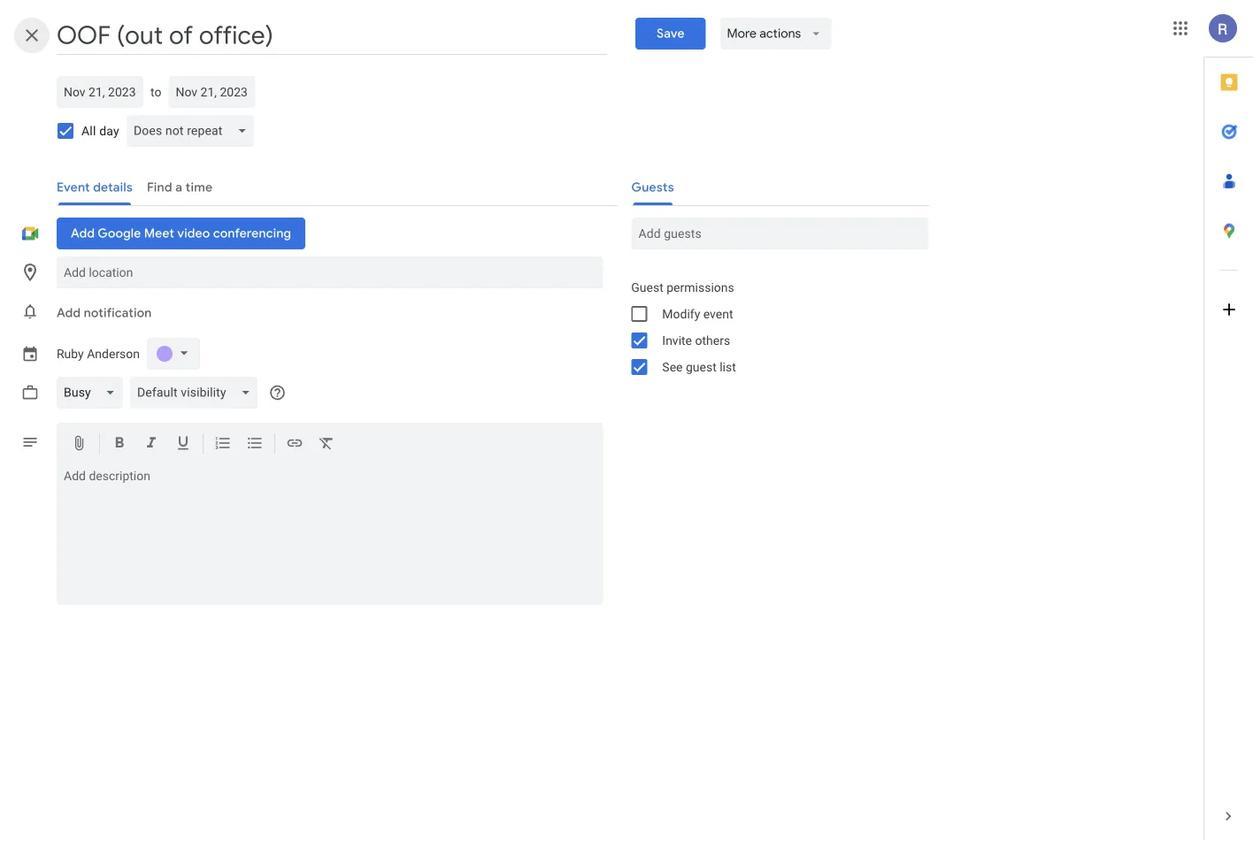 Task type: locate. For each thing, give the bounding box(es) containing it.
formatting options toolbar
[[57, 423, 603, 466]]

see
[[662, 360, 683, 374]]

modify event
[[662, 307, 733, 321]]

arrow_drop_down
[[808, 26, 824, 42]]

group
[[617, 274, 929, 381]]

underline image
[[174, 435, 192, 455]]

None field
[[126, 115, 261, 147], [57, 377, 130, 409], [130, 377, 265, 409], [126, 115, 261, 147], [57, 377, 130, 409], [130, 377, 265, 409]]

invite
[[662, 333, 692, 348]]

add notification
[[57, 305, 152, 321]]

italic image
[[142, 435, 160, 455]]

more actions arrow_drop_down
[[727, 26, 824, 42]]

modify
[[662, 307, 700, 321]]

Start date text field
[[64, 81, 136, 103]]

event
[[703, 307, 733, 321]]

permissions
[[667, 280, 734, 295]]

all day
[[81, 123, 119, 138]]

numbered list image
[[214, 435, 232, 455]]

group containing guest permissions
[[617, 274, 929, 381]]

remove formatting image
[[318, 435, 335, 455]]

save
[[657, 26, 685, 42]]

all
[[81, 123, 96, 138]]

tab list
[[1204, 58, 1253, 792]]

more
[[727, 26, 757, 42]]

list
[[720, 360, 736, 374]]

invite others
[[662, 333, 730, 348]]

to
[[150, 85, 161, 99]]



Task type: vqa. For each thing, say whether or not it's contained in the screenshot.
los
no



Task type: describe. For each thing, give the bounding box(es) containing it.
see guest list
[[662, 360, 736, 374]]

guest
[[631, 280, 664, 295]]

Title text field
[[57, 16, 607, 55]]

anderson
[[87, 347, 140, 361]]

End date text field
[[176, 81, 248, 103]]

actions
[[760, 26, 801, 42]]

add
[[57, 305, 81, 321]]

Location text field
[[64, 257, 596, 289]]

bulleted list image
[[246, 435, 264, 455]]

others
[[695, 333, 730, 348]]

bold image
[[111, 435, 128, 455]]

Description text field
[[57, 469, 603, 602]]

save button
[[635, 18, 706, 50]]

guest permissions
[[631, 280, 734, 295]]

add notification button
[[50, 292, 159, 335]]

insert link image
[[286, 435, 304, 455]]

ruby anderson
[[57, 347, 140, 361]]

Guests text field
[[638, 218, 922, 250]]

ruby
[[57, 347, 84, 361]]

guest
[[686, 360, 717, 374]]

day
[[99, 123, 119, 138]]

notification
[[84, 305, 152, 321]]



